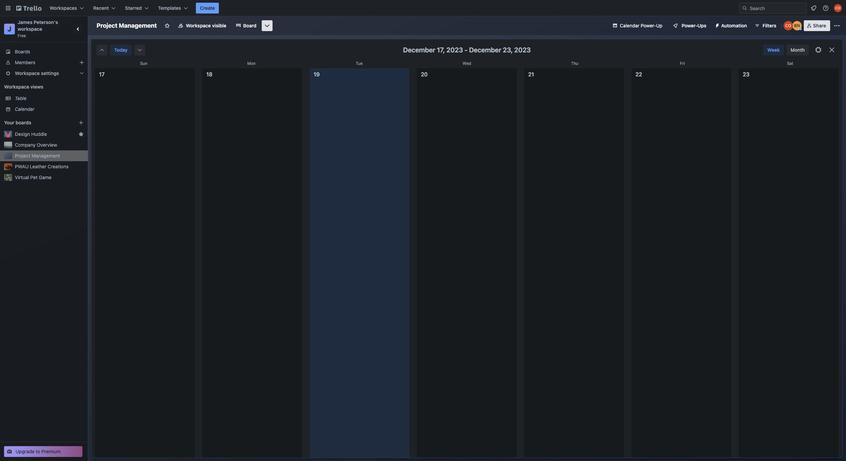 Task type: vqa. For each thing, say whether or not it's contained in the screenshot.
the rightmost Project
yes



Task type: describe. For each thing, give the bounding box(es) containing it.
automation button
[[712, 20, 752, 31]]

to
[[36, 449, 40, 454]]

free
[[18, 33, 26, 38]]

table
[[15, 95, 27, 101]]

christina overa (christinaovera) image
[[835, 4, 843, 12]]

j
[[8, 25, 11, 33]]

your boards
[[4, 120, 31, 125]]

thu
[[571, 61, 579, 66]]

month
[[791, 47, 805, 53]]

calendar for calendar
[[15, 106, 34, 112]]

0 horizontal spatial project
[[15, 153, 30, 159]]

ben nelson (bennelson96) image
[[793, 21, 802, 30]]

22
[[636, 71, 643, 77]]

recent
[[93, 5, 109, 11]]

this member is an admin of this board. image
[[799, 27, 802, 30]]

Board name text field
[[93, 20, 160, 31]]

overview
[[37, 142, 57, 148]]

workspace visible button
[[174, 20, 231, 31]]

23
[[743, 71, 750, 77]]

tue
[[356, 61, 363, 66]]

primary element
[[0, 0, 847, 16]]

0 notifications image
[[810, 4, 818, 12]]

peterson's
[[34, 19, 58, 25]]

2 sm image from the left
[[136, 47, 143, 53]]

james peterson's workspace free
[[18, 19, 59, 38]]

game
[[39, 174, 52, 180]]

star or unstar board image
[[164, 23, 170, 28]]

boards link
[[0, 46, 88, 57]]

workspace for workspace settings
[[15, 70, 40, 76]]

Search field
[[740, 3, 807, 14]]

james peterson's workspace link
[[18, 19, 59, 32]]

mon
[[247, 61, 256, 66]]

filters
[[763, 23, 777, 28]]

workspace for workspace visible
[[186, 23, 211, 28]]

members
[[15, 59, 35, 65]]

j link
[[4, 24, 15, 34]]

workspaces button
[[46, 3, 88, 14]]

pet
[[30, 174, 37, 180]]

templates
[[158, 5, 181, 11]]

1 december from the left
[[403, 46, 436, 54]]

20
[[421, 71, 428, 77]]

ups
[[698, 23, 707, 28]]

add board image
[[78, 120, 84, 125]]

christina overa (christinaovera) image
[[784, 21, 794, 30]]

board
[[243, 23, 257, 28]]

share button
[[804, 20, 831, 31]]

month button
[[787, 45, 810, 55]]

december 17, 2023 - december 23, 2023
[[403, 46, 531, 54]]

upgrade to premium link
[[4, 446, 82, 457]]

boards
[[15, 49, 30, 54]]

table link
[[15, 95, 84, 102]]

management inside the board name "text field"
[[119, 22, 157, 29]]

board link
[[232, 20, 261, 31]]

0 horizontal spatial management
[[32, 153, 60, 159]]

23,
[[503, 46, 513, 54]]

workspace settings
[[15, 70, 59, 76]]

workspace views
[[4, 84, 43, 90]]

starred icon image
[[78, 131, 84, 137]]

your
[[4, 120, 14, 125]]

1 power- from the left
[[641, 23, 657, 28]]

power-ups
[[682, 23, 707, 28]]

2 december from the left
[[469, 46, 502, 54]]



Task type: locate. For each thing, give the bounding box(es) containing it.
calendar power-up
[[620, 23, 663, 28]]

0 vertical spatial project management
[[97, 22, 157, 29]]

sm image
[[712, 20, 722, 30]]

sm image
[[99, 47, 105, 53], [136, 47, 143, 53]]

2 vertical spatial workspace
[[4, 84, 29, 90]]

workspace for workspace views
[[4, 84, 29, 90]]

show menu image
[[834, 22, 841, 29]]

starred button
[[121, 3, 153, 14]]

1 2023 from the left
[[447, 46, 463, 54]]

huddle
[[31, 131, 47, 137]]

21
[[529, 71, 535, 77]]

2 power- from the left
[[682, 23, 698, 28]]

recent button
[[89, 3, 120, 14]]

1 horizontal spatial project
[[97, 22, 117, 29]]

0 horizontal spatial sm image
[[99, 47, 105, 53]]

sm image up 17
[[99, 47, 105, 53]]

19
[[314, 71, 320, 77]]

virtual pet game link
[[15, 174, 84, 181]]

creations
[[48, 164, 69, 169]]

0 horizontal spatial december
[[403, 46, 436, 54]]

calendar down the table
[[15, 106, 34, 112]]

workspace down create button
[[186, 23, 211, 28]]

upgrade
[[16, 449, 34, 454]]

project management
[[97, 22, 157, 29], [15, 153, 60, 159]]

company overview link
[[15, 142, 84, 148]]

create button
[[196, 3, 219, 14]]

1 vertical spatial management
[[32, 153, 60, 159]]

calendar
[[620, 23, 640, 28], [15, 106, 34, 112]]

project
[[97, 22, 117, 29], [15, 153, 30, 159]]

project management down starred
[[97, 22, 157, 29]]

0 vertical spatial workspace
[[186, 23, 211, 28]]

0 horizontal spatial power-
[[641, 23, 657, 28]]

calendar left "up"
[[620, 23, 640, 28]]

-
[[465, 46, 468, 54]]

management
[[119, 22, 157, 29], [32, 153, 60, 159]]

2023 left -
[[447, 46, 463, 54]]

sm image up sun
[[136, 47, 143, 53]]

2023
[[447, 46, 463, 54], [515, 46, 531, 54]]

sat
[[788, 61, 794, 66]]

1 horizontal spatial management
[[119, 22, 157, 29]]

1 sm image from the left
[[99, 47, 105, 53]]

power-ups button
[[669, 20, 711, 31]]

share
[[814, 23, 827, 28]]

1 vertical spatial calendar
[[15, 106, 34, 112]]

workspace navigation collapse icon image
[[74, 24, 83, 34]]

design
[[15, 131, 30, 137]]

members link
[[0, 57, 88, 68]]

december left '17,'
[[403, 46, 436, 54]]

customize views image
[[264, 22, 271, 29]]

leather
[[30, 164, 46, 169]]

18
[[206, 71, 213, 77]]

calendar power-up link
[[609, 20, 667, 31]]

1 horizontal spatial december
[[469, 46, 502, 54]]

templates button
[[154, 3, 192, 14]]

back to home image
[[16, 3, 42, 14]]

17,
[[437, 46, 445, 54]]

starred
[[125, 5, 142, 11]]

create
[[200, 5, 215, 11]]

upgrade to premium
[[16, 449, 61, 454]]

sun
[[140, 61, 147, 66]]

management down starred popup button
[[119, 22, 157, 29]]

workspace
[[186, 23, 211, 28], [15, 70, 40, 76], [4, 84, 29, 90]]

1 horizontal spatial calendar
[[620, 23, 640, 28]]

fri
[[681, 61, 685, 66]]

management down overview
[[32, 153, 60, 159]]

0 horizontal spatial project management
[[15, 153, 60, 159]]

1 vertical spatial project management
[[15, 153, 60, 159]]

calendar link
[[15, 106, 84, 113]]

pwau
[[15, 164, 29, 169]]

project management link
[[15, 152, 84, 159]]

company
[[15, 142, 36, 148]]

17
[[99, 71, 105, 77]]

design huddle
[[15, 131, 47, 137]]

wed
[[463, 61, 472, 66]]

pwau leather creations link
[[15, 163, 84, 170]]

workspace visible
[[186, 23, 227, 28]]

december right -
[[469, 46, 502, 54]]

0 horizontal spatial 2023
[[447, 46, 463, 54]]

1 vertical spatial workspace
[[15, 70, 40, 76]]

1 vertical spatial project
[[15, 153, 30, 159]]

workspaces
[[50, 5, 77, 11]]

calendar for calendar power-up
[[620, 23, 640, 28]]

visible
[[212, 23, 227, 28]]

filters button
[[753, 20, 779, 31]]

workspace settings button
[[0, 68, 88, 79]]

virtual
[[15, 174, 29, 180]]

design huddle link
[[15, 131, 76, 138]]

your boards with 5 items element
[[4, 119, 68, 127]]

open information menu image
[[823, 5, 830, 11]]

0 vertical spatial project
[[97, 22, 117, 29]]

1 horizontal spatial power-
[[682, 23, 698, 28]]

1 horizontal spatial 2023
[[515, 46, 531, 54]]

up
[[657, 23, 663, 28]]

workspace up the table
[[4, 84, 29, 90]]

workspace inside dropdown button
[[15, 70, 40, 76]]

project management up the leather
[[15, 153, 60, 159]]

project management inside the board name "text field"
[[97, 22, 157, 29]]

boards
[[16, 120, 31, 125]]

2 2023 from the left
[[515, 46, 531, 54]]

december
[[403, 46, 436, 54], [469, 46, 502, 54]]

0 vertical spatial calendar
[[620, 23, 640, 28]]

0 vertical spatial management
[[119, 22, 157, 29]]

project up pwau
[[15, 153, 30, 159]]

search image
[[743, 5, 748, 11]]

premium
[[41, 449, 61, 454]]

power-
[[641, 23, 657, 28], [682, 23, 698, 28]]

power- inside button
[[682, 23, 698, 28]]

1 horizontal spatial sm image
[[136, 47, 143, 53]]

project inside the board name "text field"
[[97, 22, 117, 29]]

settings
[[41, 70, 59, 76]]

1 horizontal spatial project management
[[97, 22, 157, 29]]

workspace down the members
[[15, 70, 40, 76]]

company overview
[[15, 142, 57, 148]]

workspace inside button
[[186, 23, 211, 28]]

0 horizontal spatial calendar
[[15, 106, 34, 112]]

pwau leather creations
[[15, 164, 69, 169]]

workspace
[[18, 26, 42, 32]]

switch to… image
[[5, 5, 11, 11]]

automation
[[722, 23, 748, 28]]

2023 right 23,
[[515, 46, 531, 54]]

james
[[18, 19, 32, 25]]

virtual pet game
[[15, 174, 52, 180]]

views
[[30, 84, 43, 90]]

project down recent dropdown button
[[97, 22, 117, 29]]



